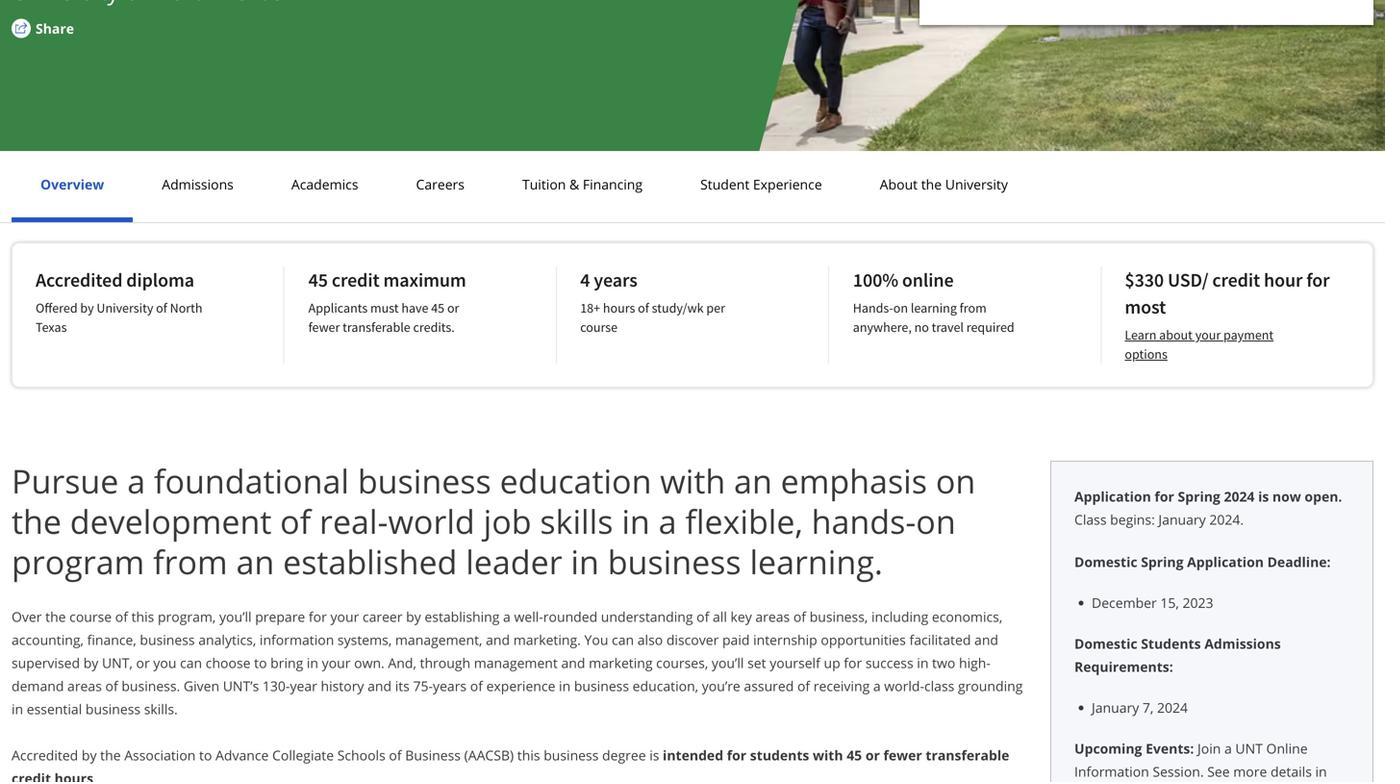 Task type: vqa. For each thing, say whether or not it's contained in the screenshot.
require
no



Task type: describe. For each thing, give the bounding box(es) containing it.
a left well-
[[503, 608, 511, 626]]

1 horizontal spatial can
[[612, 631, 634, 649]]

transferable inside 45 credit maximum applicants must have 45 or fewer transferable credits.
[[343, 319, 411, 336]]

texas
[[36, 319, 67, 336]]

january inside list item
[[1092, 699, 1140, 717]]

2024 inside application for spring 2024 is now open. class begins: january 2024.
[[1224, 487, 1255, 506]]

more
[[1234, 763, 1268, 781]]

tuition
[[522, 175, 566, 193]]

2024.
[[1210, 510, 1244, 529]]

open.
[[1305, 487, 1343, 506]]

join
[[1198, 740, 1221, 758]]

from inside '100% online hands-on learning from anywhere, no travel required'
[[960, 299, 987, 317]]

its
[[395, 677, 410, 695]]

with inside intended for students with 45 or fewer transferable credit hours
[[813, 746, 844, 765]]

receiving
[[814, 677, 870, 695]]

the inside the over the course of this program, you'll prepare for your career by establishing a well-rounded understanding of all key areas of business, including economics, accounting, finance, business analytics, information systems, management, and marketing. you can also discover paid internship opportunities facilitated and supervised by unt, or you can choose to bring in your own. and, through management and marketing courses, you'll set yourself up for success in two high- demand areas of business. given unt's 130-year history and its 75-years of experience in business education, you're assured of receiving a world-class grounding in essential business skills.
[[45, 608, 66, 626]]

session.
[[1153, 763, 1204, 781]]

overview
[[40, 175, 104, 193]]

2 vertical spatial your
[[322, 654, 351, 672]]

hands-
[[853, 299, 894, 317]]

or inside intended for students with 45 or fewer transferable credit hours
[[866, 746, 880, 765]]

1 horizontal spatial 45
[[431, 299, 445, 317]]

to inside the over the course of this program, you'll prepare for your career by establishing a well-rounded understanding of all key areas of business, including economics, accounting, finance, business analytics, information systems, management, and marketing. you can also discover paid internship opportunities facilitated and supervised by unt, or you can choose to bring in your own. and, through management and marketing courses, you'll set yourself up for success in two high- demand areas of business. given unt's 130-year history and its 75-years of experience in business education, you're assured of receiving a world-class grounding in essential business skills.
[[254, 654, 267, 672]]

per
[[707, 299, 726, 317]]

the right about at top right
[[922, 175, 942, 193]]

4 years 18+ hours of study/wk per course
[[580, 268, 726, 336]]

a right pursue
[[127, 459, 145, 503]]

of right schools
[[389, 746, 402, 765]]

history
[[321, 677, 364, 695]]

of up finance,
[[115, 608, 128, 626]]

tuition & financing link
[[517, 175, 649, 193]]

university inside accredited diploma offered by university of north texas
[[97, 299, 153, 317]]

4
[[580, 268, 590, 292]]

in up rounded
[[571, 539, 599, 584]]

your inside $330 usd/ credit hour for most learn about your payment options
[[1196, 326, 1221, 344]]

you
[[585, 631, 609, 649]]

december
[[1092, 594, 1157, 612]]

foundational
[[154, 459, 349, 503]]

or inside the over the course of this program, you'll prepare for your career by establishing a well-rounded understanding of all key areas of business, including economics, accounting, finance, business analytics, information systems, management, and marketing. you can also discover paid internship opportunities facilitated and supervised by unt, or you can choose to bring in your own. and, through management and marketing courses, you'll set yourself up for success in two high- demand areas of business. given unt's 130-year history and its 75-years of experience in business education, you're assured of receiving a world-class grounding in essential business skills.
[[136, 654, 150, 672]]

of down yourself
[[798, 677, 810, 695]]

share button
[[12, 18, 103, 38]]

understanding
[[601, 608, 693, 626]]

collegiate
[[272, 746, 334, 765]]

credit inside $330 usd/ credit hour for most learn about your payment options
[[1213, 268, 1261, 292]]

0 horizontal spatial areas
[[67, 677, 102, 695]]

grounding
[[958, 677, 1023, 695]]

year
[[290, 677, 317, 695]]

7,
[[1143, 699, 1154, 717]]

by down essential
[[82, 746, 97, 765]]

of down unt,
[[105, 677, 118, 695]]

advance
[[216, 746, 269, 765]]

careers
[[416, 175, 465, 193]]

student experience link
[[695, 175, 828, 193]]

no
[[915, 319, 929, 336]]

a down the 'success'
[[874, 677, 881, 695]]

program,
[[158, 608, 216, 626]]

45 inside intended for students with 45 or fewer transferable credit hours
[[847, 746, 862, 765]]

must
[[370, 299, 399, 317]]

for inside application for spring 2024 is now open. class begins: january 2024.
[[1155, 487, 1175, 506]]

also
[[638, 631, 663, 649]]

100%
[[853, 268, 899, 292]]

options
[[1125, 345, 1168, 363]]

130-
[[263, 677, 290, 695]]

and down you
[[561, 654, 585, 672]]

north
[[170, 299, 203, 317]]

demand
[[12, 677, 64, 695]]

including
[[872, 608, 929, 626]]

paid
[[723, 631, 750, 649]]

by right career
[[406, 608, 421, 626]]

1 horizontal spatial you'll
[[712, 654, 744, 672]]

credit inside intended for students with 45 or fewer transferable credit hours
[[12, 769, 51, 782]]

of down the through at the left of page
[[470, 677, 483, 695]]

december 15, 2023 list item
[[1092, 593, 1350, 613]]

finance,
[[87, 631, 136, 649]]

january inside application for spring 2024 is now open. class begins: january 2024.
[[1159, 510, 1206, 529]]

or inside 45 credit maximum applicants must have 45 or fewer transferable credits.
[[447, 299, 459, 317]]

upcoming
[[1075, 740, 1143, 758]]

transferable inside intended for students with 45 or fewer transferable credit hours
[[926, 746, 1010, 765]]

in down demand
[[12, 700, 23, 718]]

academics link
[[286, 175, 364, 193]]

education,
[[633, 677, 699, 695]]

fewer inside intended for students with 45 or fewer transferable credit hours
[[884, 746, 923, 765]]

intended for students with 45 or fewer transferable credit hours
[[12, 746, 1010, 782]]

by inside accredited diploma offered by university of north texas
[[80, 299, 94, 317]]

for up information
[[309, 608, 327, 626]]

overview link
[[35, 175, 110, 193]]

association
[[124, 746, 196, 765]]

marketing.
[[514, 631, 581, 649]]

domestic for domestic spring application deadline:
[[1075, 553, 1138, 571]]

unt,
[[102, 654, 133, 672]]

and up high- on the bottom right
[[975, 631, 999, 649]]

fewer inside 45 credit maximum applicants must have 45 or fewer transferable credits.
[[309, 319, 340, 336]]

pursue
[[12, 459, 119, 503]]

(aacsb)
[[464, 746, 514, 765]]

flexible,
[[685, 499, 803, 544]]

hours inside 4 years 18+ hours of study/wk per course
[[603, 299, 635, 317]]

learning
[[911, 299, 957, 317]]

rounded
[[543, 608, 598, 626]]

hours inside intended for students with 45 or fewer transferable credit hours
[[55, 769, 93, 782]]

applicants
[[309, 299, 368, 317]]

of inside 4 years 18+ hours of study/wk per course
[[638, 299, 649, 317]]

0 horizontal spatial to
[[199, 746, 212, 765]]

education
[[500, 459, 652, 503]]

up
[[824, 654, 841, 672]]

program
[[12, 539, 145, 584]]

$330 usd/ credit hour for most learn about your payment options
[[1125, 268, 1330, 363]]

schools
[[337, 746, 386, 765]]

admissions link
[[156, 175, 239, 193]]

0 vertical spatial an
[[734, 459, 773, 503]]

is inside application for spring 2024 is now open. class begins: january 2024.
[[1259, 487, 1270, 506]]

own.
[[354, 654, 385, 672]]

begins:
[[1111, 510, 1156, 529]]

anywhere,
[[853, 319, 912, 336]]

career
[[363, 608, 403, 626]]

all
[[713, 608, 727, 626]]

diploma
[[126, 268, 194, 292]]

course inside the over the course of this program, you'll prepare for your career by establishing a well-rounded understanding of all key areas of business, including economics, accounting, finance, business analytics, information systems, management, and marketing. you can also discover paid internship opportunities facilitated and supervised by unt, or you can choose to bring in your own. and, through management and marketing courses, you'll set yourself up for success in two high- demand areas of business. given unt's 130-year history and its 75-years of experience in business education, you're assured of receiving a world-class grounding in essential business skills.
[[69, 608, 112, 626]]

learn
[[1125, 326, 1157, 344]]

1 horizontal spatial areas
[[756, 608, 790, 626]]

about
[[880, 175, 918, 193]]

years inside 4 years 18+ hours of study/wk per course
[[594, 268, 638, 292]]

key
[[731, 608, 752, 626]]

requirements:
[[1075, 658, 1174, 676]]

established
[[283, 539, 457, 584]]



Task type: locate. For each thing, give the bounding box(es) containing it.
1 vertical spatial you'll
[[712, 654, 744, 672]]

0 horizontal spatial 45
[[309, 268, 328, 292]]

fewer down applicants
[[309, 319, 340, 336]]

course up finance,
[[69, 608, 112, 626]]

1 vertical spatial admissions
[[1205, 635, 1282, 653]]

1 horizontal spatial this
[[518, 746, 540, 765]]

careers link
[[410, 175, 471, 193]]

domestic up requirements: on the bottom of page
[[1075, 635, 1138, 653]]

business.
[[122, 677, 180, 695]]

1 vertical spatial spring
[[1141, 553, 1184, 571]]

you'll up "analytics,"
[[219, 608, 252, 626]]

2024
[[1224, 487, 1255, 506], [1158, 699, 1188, 717]]

in left two
[[917, 654, 929, 672]]

two
[[933, 654, 956, 672]]

0 horizontal spatial from
[[153, 539, 228, 584]]

student
[[701, 175, 750, 193]]

learning.
[[750, 539, 883, 584]]

accredited down essential
[[12, 746, 78, 765]]

0 horizontal spatial years
[[433, 677, 467, 695]]

0 horizontal spatial this
[[131, 608, 154, 626]]

this right the (aacsb)
[[518, 746, 540, 765]]

1 vertical spatial this
[[518, 746, 540, 765]]

0 vertical spatial to
[[254, 654, 267, 672]]

december 15, 2023
[[1092, 594, 1214, 612]]

internship
[[754, 631, 818, 649]]

0 vertical spatial fewer
[[309, 319, 340, 336]]

can up given
[[180, 654, 202, 672]]

0 vertical spatial transferable
[[343, 319, 411, 336]]

0 horizontal spatial credit
[[12, 769, 51, 782]]

&
[[570, 175, 580, 193]]

the inside pursue a foundational business education with an emphasis on the development of real-world job skills in a flexible, hands-on program from an established leader in business learning.
[[12, 499, 62, 544]]

2 horizontal spatial or
[[866, 746, 880, 765]]

business,
[[810, 608, 868, 626]]

and,
[[388, 654, 417, 672]]

real-
[[320, 499, 388, 544]]

45 up credits.
[[431, 299, 445, 317]]

0 vertical spatial january
[[1159, 510, 1206, 529]]

1 horizontal spatial or
[[447, 299, 459, 317]]

1 horizontal spatial to
[[254, 654, 267, 672]]

accredited for by
[[12, 746, 78, 765]]

student experience
[[701, 175, 822, 193]]

spring inside application for spring 2024 is now open. class begins: january 2024.
[[1178, 487, 1221, 506]]

from up required
[[960, 299, 987, 317]]

offered
[[36, 299, 78, 317]]

from inside pursue a foundational business education with an emphasis on the development of real-world job skills in a flexible, hands-on program from an established leader in business learning.
[[153, 539, 228, 584]]

1 horizontal spatial university
[[946, 175, 1008, 193]]

is left "now"
[[1259, 487, 1270, 506]]

domestic for domestic students admissions requirements:
[[1075, 635, 1138, 653]]

credit up applicants
[[332, 268, 380, 292]]

given
[[184, 677, 219, 695]]

a left 'flexible,'
[[659, 499, 677, 544]]

upcoming events:
[[1075, 740, 1195, 758]]

credits.
[[413, 319, 455, 336]]

to left the advance
[[199, 746, 212, 765]]

domestic students admissions requirements:
[[1075, 635, 1282, 676]]

for inside intended for students with 45 or fewer transferable credit hours
[[727, 746, 747, 765]]

accounting,
[[12, 631, 84, 649]]

a inside join a unt online information session. see more details i
[[1225, 740, 1232, 758]]

of left 'real-'
[[280, 499, 311, 544]]

application for spring 2024 is now open. class begins: january 2024.
[[1075, 487, 1343, 529]]

for left the 'students'
[[727, 746, 747, 765]]

business
[[405, 746, 461, 765]]

hours
[[603, 299, 635, 317], [55, 769, 93, 782]]

about
[[1160, 326, 1193, 344]]

this up finance,
[[131, 608, 154, 626]]

the up accounting,
[[45, 608, 66, 626]]

credit inside 45 credit maximum applicants must have 45 or fewer transferable credits.
[[332, 268, 380, 292]]

1 vertical spatial years
[[433, 677, 467, 695]]

0 vertical spatial you'll
[[219, 608, 252, 626]]

0 horizontal spatial fewer
[[309, 319, 340, 336]]

0 horizontal spatial you'll
[[219, 608, 252, 626]]

events:
[[1146, 740, 1195, 758]]

class
[[925, 677, 955, 695]]

a right join
[[1225, 740, 1232, 758]]

essential
[[27, 700, 82, 718]]

unt's
[[223, 677, 259, 695]]

45 down receiving on the right bottom of the page
[[847, 746, 862, 765]]

of left all
[[697, 608, 710, 626]]

the left association
[[100, 746, 121, 765]]

economics,
[[932, 608, 1003, 626]]

credit
[[332, 268, 380, 292], [1213, 268, 1261, 292], [12, 769, 51, 782]]

accredited diploma offered by university of north texas
[[36, 268, 203, 336]]

1 vertical spatial from
[[153, 539, 228, 584]]

january 7, 2024 list item
[[1092, 698, 1350, 718]]

bring
[[271, 654, 303, 672]]

0 horizontal spatial 2024
[[1158, 699, 1188, 717]]

0 horizontal spatial january
[[1092, 699, 1140, 717]]

of left north
[[156, 299, 167, 317]]

your
[[1196, 326, 1221, 344], [331, 608, 359, 626], [322, 654, 351, 672]]

experience
[[753, 175, 822, 193]]

0 vertical spatial 2024
[[1224, 487, 1255, 506]]

your up the history
[[322, 654, 351, 672]]

spring up 2024. on the right of page
[[1178, 487, 1221, 506]]

1 vertical spatial areas
[[67, 677, 102, 695]]

2 vertical spatial or
[[866, 746, 880, 765]]

supervised
[[12, 654, 80, 672]]

0 horizontal spatial or
[[136, 654, 150, 672]]

domestic spring application deadline:
[[1075, 553, 1331, 571]]

0 vertical spatial university
[[946, 175, 1008, 193]]

is
[[1259, 487, 1270, 506], [650, 746, 660, 765]]

the
[[922, 175, 942, 193], [12, 499, 62, 544], [45, 608, 66, 626], [100, 746, 121, 765]]

0 vertical spatial domestic
[[1075, 553, 1138, 571]]

now
[[1273, 487, 1302, 506]]

marketing
[[589, 654, 653, 672]]

domestic up december
[[1075, 553, 1138, 571]]

about the university
[[880, 175, 1008, 193]]

1 vertical spatial transferable
[[926, 746, 1010, 765]]

0 vertical spatial with
[[660, 459, 726, 503]]

45
[[309, 268, 328, 292], [431, 299, 445, 317], [847, 746, 862, 765]]

you
[[153, 654, 177, 672]]

and left "its"
[[368, 677, 392, 695]]

you'll up you're
[[712, 654, 744, 672]]

analytics,
[[198, 631, 256, 649]]

0 horizontal spatial university
[[97, 299, 153, 317]]

1 horizontal spatial application
[[1188, 553, 1264, 571]]

0 horizontal spatial an
[[236, 539, 275, 584]]

by
[[80, 299, 94, 317], [406, 608, 421, 626], [83, 654, 98, 672], [82, 746, 97, 765]]

1 vertical spatial university
[[97, 299, 153, 317]]

facilitated
[[910, 631, 971, 649]]

choose
[[206, 654, 251, 672]]

1 vertical spatial 45
[[431, 299, 445, 317]]

hour
[[1264, 268, 1303, 292]]

1 domestic from the top
[[1075, 553, 1138, 571]]

2024 right 7,
[[1158, 699, 1188, 717]]

1 horizontal spatial fewer
[[884, 746, 923, 765]]

university right about at top right
[[946, 175, 1008, 193]]

payment
[[1224, 326, 1274, 344]]

admissions inside domestic students admissions requirements:
[[1205, 635, 1282, 653]]

0 vertical spatial spring
[[1178, 487, 1221, 506]]

with
[[660, 459, 726, 503], [813, 746, 844, 765]]

students
[[1141, 635, 1201, 653]]

accredited up offered
[[36, 268, 123, 292]]

for inside $330 usd/ credit hour for most learn about your payment options
[[1307, 268, 1330, 292]]

1 horizontal spatial january
[[1159, 510, 1206, 529]]

information
[[260, 631, 334, 649]]

course down the "18+"
[[580, 319, 618, 336]]

online
[[1267, 740, 1308, 758]]

development
[[70, 499, 272, 544]]

1 vertical spatial an
[[236, 539, 275, 584]]

1 horizontal spatial transferable
[[926, 746, 1010, 765]]

0 horizontal spatial is
[[650, 746, 660, 765]]

0 horizontal spatial can
[[180, 654, 202, 672]]

0 vertical spatial application
[[1075, 487, 1152, 506]]

1 horizontal spatial course
[[580, 319, 618, 336]]

2024 inside "january 7, 2024" list item
[[1158, 699, 1188, 717]]

spring up 15,
[[1141, 553, 1184, 571]]

0 vertical spatial can
[[612, 631, 634, 649]]

to left the bring
[[254, 654, 267, 672]]

or up credits.
[[447, 299, 459, 317]]

of left study/wk
[[638, 299, 649, 317]]

university
[[946, 175, 1008, 193], [97, 299, 153, 317]]

of up internship
[[794, 608, 806, 626]]

january left 2024. on the right of page
[[1159, 510, 1206, 529]]

fewer down world-
[[884, 746, 923, 765]]

world
[[388, 499, 475, 544]]

you're
[[702, 677, 741, 695]]

1 vertical spatial accredited
[[12, 746, 78, 765]]

and up management
[[486, 631, 510, 649]]

1 horizontal spatial credit
[[332, 268, 380, 292]]

through
[[420, 654, 471, 672]]

1 vertical spatial your
[[331, 608, 359, 626]]

domestic inside domestic students admissions requirements:
[[1075, 635, 1138, 653]]

0 horizontal spatial with
[[660, 459, 726, 503]]

2 vertical spatial 45
[[847, 746, 862, 765]]

or left you
[[136, 654, 150, 672]]

0 vertical spatial is
[[1259, 487, 1270, 506]]

course inside 4 years 18+ hours of study/wk per course
[[580, 319, 618, 336]]

management,
[[395, 631, 483, 649]]

in right experience
[[559, 677, 571, 695]]

1 vertical spatial with
[[813, 746, 844, 765]]

0 horizontal spatial transferable
[[343, 319, 411, 336]]

pursue a foundational business education with an emphasis on the development of real-world job skills in a flexible, hands-on program from an established leader in business learning.
[[12, 459, 976, 584]]

1 vertical spatial hours
[[55, 769, 93, 782]]

2024 up 2024. on the right of page
[[1224, 487, 1255, 506]]

0 vertical spatial years
[[594, 268, 638, 292]]

1 horizontal spatial from
[[960, 299, 987, 317]]

in up year at the left bottom of the page
[[307, 654, 319, 672]]

credit left hour
[[1213, 268, 1261, 292]]

75-
[[413, 677, 433, 695]]

0 horizontal spatial hours
[[55, 769, 93, 782]]

1 vertical spatial january
[[1092, 699, 1140, 717]]

2 horizontal spatial credit
[[1213, 268, 1261, 292]]

accredited inside accredited diploma offered by university of north texas
[[36, 268, 123, 292]]

or
[[447, 299, 459, 317], [136, 654, 150, 672], [866, 746, 880, 765]]

1 vertical spatial domestic
[[1075, 635, 1138, 653]]

0 vertical spatial accredited
[[36, 268, 123, 292]]

of inside accredited diploma offered by university of north texas
[[156, 299, 167, 317]]

1 vertical spatial to
[[199, 746, 212, 765]]

or down receiving on the right bottom of the page
[[866, 746, 880, 765]]

your right about
[[1196, 326, 1221, 344]]

1 vertical spatial application
[[1188, 553, 1264, 571]]

areas up essential
[[67, 677, 102, 695]]

years right 4
[[594, 268, 638, 292]]

credit down essential
[[12, 769, 51, 782]]

financing
[[583, 175, 643, 193]]

establishing
[[425, 608, 500, 626]]

is right the degree
[[650, 746, 660, 765]]

areas up internship
[[756, 608, 790, 626]]

your up systems,
[[331, 608, 359, 626]]

application up december 15, 2023 list item
[[1188, 553, 1264, 571]]

1 horizontal spatial 2024
[[1224, 487, 1255, 506]]

online
[[903, 268, 954, 292]]

information
[[1075, 763, 1150, 781]]

1 vertical spatial 2024
[[1158, 699, 1188, 717]]

degree
[[602, 746, 646, 765]]

1 vertical spatial is
[[650, 746, 660, 765]]

0 vertical spatial 45
[[309, 268, 328, 292]]

courses,
[[656, 654, 708, 672]]

can
[[612, 631, 634, 649], [180, 654, 202, 672]]

1 horizontal spatial with
[[813, 746, 844, 765]]

0 vertical spatial this
[[131, 608, 154, 626]]

high-
[[959, 654, 991, 672]]

of inside pursue a foundational business education with an emphasis on the development of real-world job skills in a flexible, hands-on program from an established leader in business learning.
[[280, 499, 311, 544]]

1 vertical spatial or
[[136, 654, 150, 672]]

leader
[[466, 539, 563, 584]]

job
[[484, 499, 532, 544]]

0 vertical spatial or
[[447, 299, 459, 317]]

1 horizontal spatial an
[[734, 459, 773, 503]]

class
[[1075, 510, 1107, 529]]

1 horizontal spatial admissions
[[1205, 635, 1282, 653]]

1 vertical spatial can
[[180, 654, 202, 672]]

$330
[[1125, 268, 1164, 292]]

0 vertical spatial admissions
[[162, 175, 234, 193]]

experience
[[487, 677, 556, 695]]

university down diploma at the left of the page
[[97, 299, 153, 317]]

hours right the "18+"
[[603, 299, 635, 317]]

can up marketing
[[612, 631, 634, 649]]

on inside '100% online hands-on learning from anywhere, no travel required'
[[894, 299, 908, 317]]

the up over
[[12, 499, 62, 544]]

transferable down must
[[343, 319, 411, 336]]

by left unt,
[[83, 654, 98, 672]]

january left 7,
[[1092, 699, 1140, 717]]

transferable down grounding at the right of the page
[[926, 746, 1010, 765]]

45 up applicants
[[309, 268, 328, 292]]

1 vertical spatial course
[[69, 608, 112, 626]]

0 vertical spatial from
[[960, 299, 987, 317]]

0 vertical spatial course
[[580, 319, 618, 336]]

2 domestic from the top
[[1075, 635, 1138, 653]]

this inside the over the course of this program, you'll prepare for your career by establishing a well-rounded understanding of all key areas of business, including economics, accounting, finance, business analytics, information systems, management, and marketing. you can also discover paid internship opportunities facilitated and supervised by unt, or you can choose to bring in your own. and, through management and marketing courses, you'll set yourself up for success in two high- demand areas of business. given unt's 130-year history and its 75-years of experience in business education, you're assured of receiving a world-class grounding in essential business skills.
[[131, 608, 154, 626]]

for right hour
[[1307, 268, 1330, 292]]

1 horizontal spatial hours
[[603, 299, 635, 317]]

0 horizontal spatial course
[[69, 608, 112, 626]]

1 horizontal spatial is
[[1259, 487, 1270, 506]]

hours down essential
[[55, 769, 93, 782]]

1 horizontal spatial years
[[594, 268, 638, 292]]

years down the through at the left of page
[[433, 677, 467, 695]]

application inside application for spring 2024 is now open. class begins: january 2024.
[[1075, 487, 1152, 506]]

0 vertical spatial your
[[1196, 326, 1221, 344]]

success
[[866, 654, 914, 672]]

maximum
[[383, 268, 466, 292]]

0 horizontal spatial admissions
[[162, 175, 234, 193]]

tuition & financing
[[522, 175, 643, 193]]

1 vertical spatial fewer
[[884, 746, 923, 765]]

2 horizontal spatial 45
[[847, 746, 862, 765]]

for right 'up'
[[844, 654, 862, 672]]

with inside pursue a foundational business education with an emphasis on the development of real-world job skills in a flexible, hands-on program from an established leader in business learning.
[[660, 459, 726, 503]]

0 vertical spatial areas
[[756, 608, 790, 626]]

application up begins:
[[1075, 487, 1152, 506]]

0 horizontal spatial application
[[1075, 487, 1152, 506]]

accredited for diploma
[[36, 268, 123, 292]]

students
[[750, 746, 810, 765]]

from up program,
[[153, 539, 228, 584]]

by right offered
[[80, 299, 94, 317]]

0 vertical spatial hours
[[603, 299, 635, 317]]

for up begins:
[[1155, 487, 1175, 506]]

in right "skills"
[[622, 499, 650, 544]]

years inside the over the course of this program, you'll prepare for your career by establishing a well-rounded understanding of all key areas of business, including economics, accounting, finance, business analytics, information systems, management, and marketing. you can also discover paid internship opportunities facilitated and supervised by unt, or you can choose to bring in your own. and, through management and marketing courses, you'll set yourself up for success in two high- demand areas of business. given unt's 130-year history and its 75-years of experience in business education, you're assured of receiving a world-class grounding in essential business skills.
[[433, 677, 467, 695]]

set
[[748, 654, 767, 672]]

skills
[[540, 499, 613, 544]]

yourself
[[770, 654, 821, 672]]

100% online hands-on learning from anywhere, no travel required
[[853, 268, 1015, 336]]



